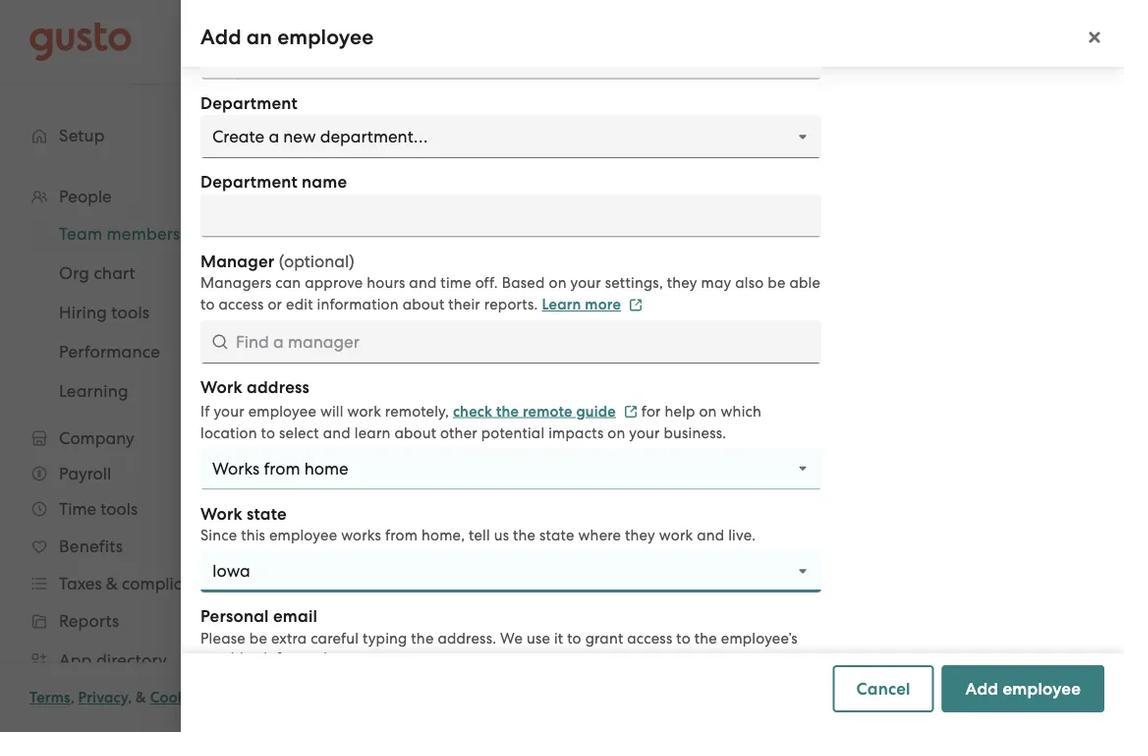 Task type: describe. For each thing, give the bounding box(es) containing it.
department name
[[201, 172, 347, 192]]

personal email please be extra careful typing the address. we use it to grant access to the employee's sensitive information.
[[201, 607, 798, 667]]

works
[[341, 527, 382, 544]]

the up potential
[[496, 403, 519, 420]]

manager (optional)
[[201, 251, 355, 271]]

this
[[241, 527, 265, 544]]

from
[[385, 527, 418, 544]]

terms
[[29, 689, 70, 707]]

and inside the for help on which location to select and learn about other potential impacts on your business.
[[323, 424, 351, 441]]

which
[[721, 403, 762, 420]]

if
[[201, 403, 210, 420]]

to inside managers can approve hours and time off. based on your settings, they may also be able to access or edit information about their reports.
[[201, 296, 215, 313]]

since
[[201, 527, 237, 544]]

location
[[201, 424, 257, 441]]

or
[[268, 296, 282, 313]]

learn
[[355, 424, 391, 441]]

typing
[[363, 630, 408, 647]]

more
[[585, 296, 621, 314]]

grant
[[586, 630, 624, 647]]

for
[[642, 403, 661, 420]]

work address
[[201, 378, 310, 398]]

their
[[449, 296, 481, 313]]

opens in a new tab image for learn more
[[629, 298, 643, 312]]

they inside work state since this employee works from home, tell us the state where they work and live.
[[625, 527, 656, 544]]

and inside work state since this employee works from home, tell us the state where they work and live.
[[697, 527, 725, 544]]

managers can approve hours and time off. based on your settings, they may also be able to access or edit information about their reports.
[[201, 274, 821, 313]]

able
[[790, 274, 821, 292]]

about inside the for help on which location to select and learn about other potential impacts on your business.
[[395, 424, 437, 441]]

they inside managers can approve hours and time off. based on your settings, they may also be able to access or edit information about their reports.
[[667, 274, 698, 292]]

add employee
[[966, 679, 1081, 699]]

information
[[317, 296, 399, 313]]

help
[[665, 403, 696, 420]]

terms link
[[29, 689, 70, 707]]

cookies
[[150, 689, 205, 707]]

team members
[[306, 143, 544, 183]]

dialog main content element
[[181, 0, 1125, 715]]

remote
[[523, 403, 573, 420]]

1 horizontal spatial state
[[540, 527, 575, 544]]

on inside managers can approve hours and time off. based on your settings, they may also be able to access or edit information about their reports.
[[549, 274, 567, 292]]

department button
[[504, 389, 703, 431]]

home image
[[29, 22, 132, 61]]

work for work address
[[201, 378, 243, 398]]

and inside managers can approve hours and time off. based on your settings, they may also be able to access or edit information about their reports.
[[409, 274, 437, 292]]

to inside the for help on which location to select and learn about other potential impacts on your business.
[[261, 424, 275, 441]]

learn
[[542, 296, 582, 314]]

address.
[[438, 630, 497, 647]]

0 vertical spatial department
[[201, 93, 298, 113]]

can
[[276, 274, 301, 292]]

cookies button
[[150, 686, 205, 710]]

the right the typing
[[411, 630, 434, 647]]

work state since this employee works from home, tell us the state where they work and live.
[[201, 504, 756, 544]]

managers
[[201, 274, 272, 292]]

add employee button
[[942, 666, 1105, 713]]

Manager field
[[201, 321, 822, 364]]

also
[[736, 274, 764, 292]]

sensitive
[[201, 649, 260, 667]]

tell
[[469, 527, 490, 544]]

we
[[501, 630, 523, 647]]

employee's
[[721, 630, 798, 647]]

remotely,
[[385, 403, 449, 420]]

access inside personal email please be extra careful typing the address. we use it to grant access to the employee's sensitive information.
[[628, 630, 673, 647]]

terms , privacy , & cookies
[[29, 689, 205, 707]]

add a team member drawer dialog
[[181, 0, 1125, 732]]

1 horizontal spatial on
[[608, 424, 626, 441]]

business.
[[664, 424, 727, 441]]

2 , from the left
[[128, 689, 132, 707]]

extra
[[271, 630, 307, 647]]

privacy
[[78, 689, 128, 707]]

learn more link
[[542, 296, 643, 314]]

email
[[273, 607, 318, 627]]

use
[[527, 630, 551, 647]]

0 horizontal spatial work
[[348, 403, 381, 420]]

potential
[[481, 424, 545, 441]]

add for add employee
[[966, 679, 999, 699]]

0 selected
[[321, 339, 400, 359]]

other
[[441, 424, 478, 441]]

account menu element
[[794, 0, 1095, 84]]

1 vertical spatial your
[[214, 403, 245, 420]]

be inside personal email please be extra careful typing the address. we use it to grant access to the employee's sensitive information.
[[249, 630, 267, 647]]

to left employee's
[[677, 630, 691, 647]]

select
[[279, 424, 319, 441]]

will
[[320, 403, 344, 420]]



Task type: vqa. For each thing, say whether or not it's contained in the screenshot.
the topmost Microsoft
no



Task type: locate. For each thing, give the bounding box(es) containing it.
1 horizontal spatial be
[[768, 274, 786, 292]]

1 vertical spatial work
[[201, 504, 243, 524]]

selected
[[336, 339, 400, 359]]

0 horizontal spatial they
[[625, 527, 656, 544]]

the right us
[[513, 527, 536, 544]]

2 vertical spatial your
[[630, 424, 660, 441]]

privacy link
[[78, 689, 128, 707]]

and down the will
[[323, 424, 351, 441]]

based
[[502, 274, 545, 292]]

check the remote guide
[[453, 403, 616, 420]]

access inside managers can approve hours and time off. based on your settings, they may also be able to access or edit information about their reports.
[[219, 296, 264, 313]]

employee
[[277, 25, 374, 50], [248, 403, 317, 420], [269, 527, 338, 544], [1003, 679, 1081, 699]]

0 horizontal spatial access
[[219, 296, 264, 313]]

1 vertical spatial on
[[699, 403, 717, 420]]

1 horizontal spatial ,
[[128, 689, 132, 707]]

0 vertical spatial they
[[667, 274, 698, 292]]

for help on which location to select and learn about other potential impacts on your business.
[[201, 403, 762, 441]]

careful
[[311, 630, 359, 647]]

access right grant
[[628, 630, 673, 647]]

1 horizontal spatial they
[[667, 274, 698, 292]]

opens in a new tab image left for in the right of the page
[[624, 405, 638, 419]]

2 horizontal spatial your
[[630, 424, 660, 441]]

cancel button
[[833, 666, 935, 713]]

0 horizontal spatial your
[[214, 403, 245, 420]]

0 vertical spatial state
[[247, 504, 287, 524]]

- Select date - field
[[237, 36, 822, 79]]

0 horizontal spatial on
[[549, 274, 567, 292]]

, left &
[[128, 689, 132, 707]]

to right it
[[567, 630, 582, 647]]

1 horizontal spatial your
[[571, 274, 602, 292]]

work up since
[[201, 504, 243, 524]]

on up business.
[[699, 403, 717, 420]]

0 vertical spatial about
[[403, 296, 445, 313]]

time
[[441, 274, 472, 292]]

1 horizontal spatial work
[[660, 527, 693, 544]]

, left privacy "link"
[[70, 689, 75, 707]]

Select all rows on this page checkbox
[[316, 388, 359, 432]]

information.
[[264, 649, 349, 667]]

0 horizontal spatial add
[[201, 25, 242, 50]]

settings,
[[605, 274, 664, 292]]

(optional)
[[279, 251, 355, 271]]

0 vertical spatial opens in a new tab image
[[629, 298, 643, 312]]

state up "this"
[[247, 504, 287, 524]]

1 vertical spatial state
[[540, 527, 575, 544]]

an
[[247, 25, 272, 50]]

employee inside button
[[1003, 679, 1081, 699]]

add inside button
[[966, 679, 999, 699]]

1 vertical spatial access
[[628, 630, 673, 647]]

and left time
[[409, 274, 437, 292]]

0 vertical spatial your
[[571, 274, 602, 292]]

0 horizontal spatial and
[[323, 424, 351, 441]]

team members tab list
[[306, 199, 1085, 254]]

if your employee will work remotely,
[[201, 403, 449, 420]]

Search people... field
[[306, 269, 778, 313]]

live.
[[729, 527, 756, 544]]

learn more
[[542, 296, 621, 314]]

to
[[201, 296, 215, 313], [261, 424, 275, 441], [567, 630, 582, 647], [677, 630, 691, 647]]

it
[[554, 630, 564, 647]]

us
[[494, 527, 509, 544]]

manager
[[201, 251, 275, 271]]

0 horizontal spatial be
[[249, 630, 267, 647]]

they
[[667, 274, 698, 292], [625, 527, 656, 544]]

hours
[[367, 274, 405, 292]]

and
[[409, 274, 437, 292], [323, 424, 351, 441], [697, 527, 725, 544]]

about inside managers can approve hours and time off. based on your settings, they may also be able to access or edit information about their reports.
[[403, 296, 445, 313]]

your inside the for help on which location to select and learn about other potential impacts on your business.
[[630, 424, 660, 441]]

opens in a new tab image inside check the remote guide link
[[624, 405, 638, 419]]

0 vertical spatial and
[[409, 274, 437, 292]]

state
[[247, 504, 287, 524], [540, 527, 575, 544]]

department inside button
[[516, 400, 611, 420]]

opens in a new tab image down settings,
[[629, 298, 643, 312]]

address
[[247, 378, 310, 398]]

0
[[321, 339, 332, 359]]

please
[[201, 630, 246, 647]]

on up learn
[[549, 274, 567, 292]]

work up if
[[201, 378, 243, 398]]

work
[[348, 403, 381, 420], [660, 527, 693, 544]]

0 vertical spatial work
[[201, 378, 243, 398]]

opens in a new tab image inside learn more link
[[629, 298, 643, 312]]

department
[[201, 93, 298, 113], [201, 172, 298, 192], [516, 400, 611, 420]]

add for add an employee
[[201, 25, 242, 50]]

2 work from the top
[[201, 504, 243, 524]]

home,
[[422, 527, 465, 544]]

your up the location
[[214, 403, 245, 420]]

the
[[496, 403, 519, 420], [513, 527, 536, 544], [411, 630, 434, 647], [695, 630, 718, 647]]

reports.
[[485, 296, 538, 313]]

approve
[[305, 274, 363, 292]]

state left where
[[540, 527, 575, 544]]

name button
[[370, 389, 502, 431]]

work inside work state since this employee works from home, tell us the state where they work and live.
[[201, 504, 243, 524]]

1 vertical spatial they
[[625, 527, 656, 544]]

0 vertical spatial on
[[549, 274, 567, 292]]

1 horizontal spatial and
[[409, 274, 437, 292]]

2 vertical spatial on
[[608, 424, 626, 441]]

your inside managers can approve hours and time off. based on your settings, they may also be able to access or edit information about their reports.
[[571, 274, 602, 292]]

impacts
[[549, 424, 604, 441]]

1 vertical spatial opens in a new tab image
[[624, 405, 638, 419]]

may
[[702, 274, 732, 292]]

work inside work state since this employee works from home, tell us the state where they work and live.
[[660, 527, 693, 544]]

on
[[549, 274, 567, 292], [699, 403, 717, 420], [608, 424, 626, 441]]

1 vertical spatial and
[[323, 424, 351, 441]]

Department name field
[[201, 194, 822, 237]]

where
[[579, 527, 622, 544]]

work left live.
[[660, 527, 693, 544]]

0 horizontal spatial ,
[[70, 689, 75, 707]]

1 work from the top
[[201, 378, 243, 398]]

they left may
[[667, 274, 698, 292]]

1 horizontal spatial access
[[628, 630, 673, 647]]

access down managers on the top
[[219, 296, 264, 313]]

1 vertical spatial add
[[966, 679, 999, 699]]

1 , from the left
[[70, 689, 75, 707]]

on down guide
[[608, 424, 626, 441]]

guide
[[576, 403, 616, 420]]

opens in a new tab image for check the remote guide
[[624, 405, 638, 419]]

1 vertical spatial be
[[249, 630, 267, 647]]

the left employee's
[[695, 630, 718, 647]]

check
[[453, 403, 493, 420]]

1 vertical spatial about
[[395, 424, 437, 441]]

0 selected status
[[321, 339, 400, 359]]

to left select
[[261, 424, 275, 441]]

to down managers on the top
[[201, 296, 215, 313]]

2 horizontal spatial on
[[699, 403, 717, 420]]

be right also
[[768, 274, 786, 292]]

employee inside work state since this employee works from home, tell us the state where they work and live.
[[269, 527, 338, 544]]

work up learn
[[348, 403, 381, 420]]

work
[[201, 378, 243, 398], [201, 504, 243, 524]]

check the remote guide link
[[453, 403, 638, 420]]

name
[[381, 400, 429, 420]]

0 vertical spatial work
[[348, 403, 381, 420]]

about down time
[[403, 296, 445, 313]]

members
[[399, 143, 544, 183]]

your down for in the right of the page
[[630, 424, 660, 441]]

1 vertical spatial work
[[660, 527, 693, 544]]

0 vertical spatial be
[[768, 274, 786, 292]]

opens in a new tab image
[[629, 298, 643, 312], [624, 405, 638, 419]]

0 horizontal spatial state
[[247, 504, 287, 524]]

be left 'extra'
[[249, 630, 267, 647]]

be inside managers can approve hours and time off. based on your settings, they may also be able to access or edit information about their reports.
[[768, 274, 786, 292]]

2 vertical spatial and
[[697, 527, 725, 544]]

department left name
[[201, 172, 298, 192]]

name
[[302, 172, 347, 192]]

&
[[136, 689, 146, 707]]

they right where
[[625, 527, 656, 544]]

team
[[306, 143, 391, 183]]

1 horizontal spatial add
[[966, 679, 999, 699]]

add an employee
[[201, 25, 374, 50]]

be
[[768, 274, 786, 292], [249, 630, 267, 647]]

0 vertical spatial add
[[201, 25, 242, 50]]

2 horizontal spatial and
[[697, 527, 725, 544]]

department down an
[[201, 93, 298, 113]]

about down remotely, at the bottom of the page
[[395, 424, 437, 441]]

your up learn more
[[571, 274, 602, 292]]

0 vertical spatial access
[[219, 296, 264, 313]]

personal
[[201, 607, 269, 627]]

and left live.
[[697, 527, 725, 544]]

add
[[201, 25, 242, 50], [966, 679, 999, 699]]

about
[[403, 296, 445, 313], [395, 424, 437, 441]]

the inside work state since this employee works from home, tell us the state where they work and live.
[[513, 527, 536, 544]]

2 vertical spatial department
[[516, 400, 611, 420]]

work for work state since this employee works from home, tell us the state where they work and live.
[[201, 504, 243, 524]]

1 vertical spatial department
[[201, 172, 298, 192]]

cancel
[[857, 679, 911, 699]]

access
[[219, 296, 264, 313], [628, 630, 673, 647]]

off.
[[476, 274, 498, 292]]

edit
[[286, 296, 313, 313]]

,
[[70, 689, 75, 707], [128, 689, 132, 707]]

department up impacts
[[516, 400, 611, 420]]



